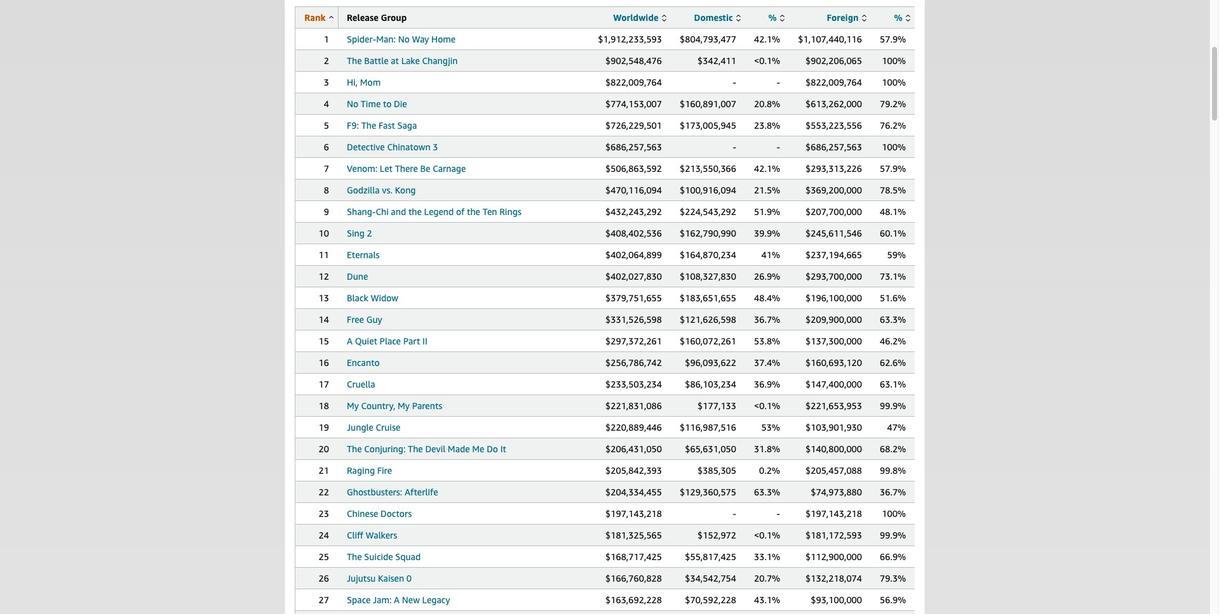 Task type: locate. For each thing, give the bounding box(es) containing it.
63.3% down 0.2%
[[754, 487, 780, 498]]

-
[[733, 77, 736, 88], [777, 77, 780, 88], [733, 142, 736, 152], [777, 142, 780, 152], [733, 509, 736, 520], [777, 509, 780, 520]]

black
[[347, 293, 368, 304]]

63.1%
[[880, 379, 906, 390]]

eternals
[[347, 250, 380, 260]]

- down $342,411
[[733, 77, 736, 88]]

57.9%
[[880, 34, 906, 44], [880, 163, 906, 174]]

99.9% up 66.9%
[[880, 530, 906, 541]]

1 horizontal spatial no
[[398, 34, 410, 44]]

1 99.9% from the top
[[880, 401, 906, 412]]

the battle at lake changjin link
[[347, 55, 458, 66]]

2
[[324, 55, 329, 66], [367, 228, 372, 239]]

cliff walkers
[[347, 530, 397, 541]]

my left parents
[[398, 401, 410, 412]]

$74,973,880
[[811, 487, 862, 498]]

27
[[319, 595, 329, 606]]

vs.
[[382, 185, 393, 196]]

42.1% for $804,793,477
[[754, 34, 780, 44]]

11
[[319, 250, 329, 260]]

the down cliff
[[347, 552, 362, 563]]

$822,009,764 down $902,206,065
[[806, 77, 862, 88]]

way
[[412, 34, 429, 44]]

1 horizontal spatial %
[[894, 12, 903, 23]]

100% for $686,257,563
[[882, 142, 906, 152]]

1 vertical spatial 99.9%
[[880, 530, 906, 541]]

2 vertical spatial <0.1%
[[754, 530, 780, 541]]

0 horizontal spatial $686,257,563
[[605, 142, 662, 152]]

0 horizontal spatial 2
[[324, 55, 329, 66]]

1 57.9% from the top
[[880, 34, 906, 44]]

lake
[[401, 55, 420, 66]]

2 <0.1% from the top
[[754, 401, 780, 412]]

% right foreign link
[[894, 12, 903, 23]]

43.1%
[[754, 595, 780, 606]]

do
[[487, 444, 498, 455]]

the suicide squad link
[[347, 552, 421, 563]]

1 % link from the left
[[768, 12, 785, 23]]

26
[[319, 574, 329, 584]]

73.1%
[[880, 271, 906, 282]]

a left new
[[394, 595, 400, 606]]

100% for $822,009,764
[[882, 77, 906, 88]]

0 vertical spatial 99.9%
[[880, 401, 906, 412]]

$162,790,990
[[680, 228, 736, 239]]

jam:
[[373, 595, 392, 606]]

venom: let there be carnage link
[[347, 163, 466, 174]]

shang-chi and the legend of the ten rings
[[347, 206, 521, 217]]

a left quiet
[[347, 336, 353, 347]]

1 vertical spatial 57.9%
[[880, 163, 906, 174]]

the for suicide
[[347, 552, 362, 563]]

$100,916,094
[[680, 185, 736, 196]]

1 horizontal spatial % link
[[894, 12, 910, 23]]

rank link
[[305, 12, 334, 23], [305, 12, 334, 23]]

% link
[[768, 12, 785, 23], [894, 12, 910, 23]]

6
[[324, 142, 329, 152]]

1 horizontal spatial 2
[[367, 228, 372, 239]]

1 $197,143,218 from the left
[[605, 509, 662, 520]]

$726,229,501
[[605, 120, 662, 131]]

be
[[420, 163, 430, 174]]

no left time
[[347, 98, 358, 109]]

- down 23.8%
[[777, 142, 780, 152]]

<0.1% up 20.8%
[[754, 55, 780, 66]]

$293,313,226
[[806, 163, 862, 174]]

$160,693,120
[[806, 358, 862, 368]]

rings
[[500, 206, 521, 217]]

36.7% up 53.8%
[[754, 314, 780, 325]]

$204,334,455
[[605, 487, 662, 498]]

$220,889,446
[[605, 422, 662, 433]]

63.3% down 51.6%
[[880, 314, 906, 325]]

fast
[[379, 120, 395, 131]]

the
[[408, 206, 422, 217], [467, 206, 480, 217]]

chinese
[[347, 509, 378, 520]]

$197,143,218 down $204,334,455
[[605, 509, 662, 520]]

- down 0.2%
[[777, 509, 780, 520]]

$822,009,764 down $902,548,476
[[605, 77, 662, 88]]

36.7% down '99.8%'
[[880, 487, 906, 498]]

99.9% down 63.1%
[[880, 401, 906, 412]]

space jam: a new legacy
[[347, 595, 450, 606]]

$224,543,292
[[680, 206, 736, 217]]

part
[[403, 336, 420, 347]]

$221,831,086
[[605, 401, 662, 412]]

<0.1% up the 33.1%
[[754, 530, 780, 541]]

2 $822,009,764 from the left
[[806, 77, 862, 88]]

1 vertical spatial a
[[394, 595, 400, 606]]

2 99.9% from the top
[[880, 530, 906, 541]]

$160,072,261
[[680, 336, 736, 347]]

2 down 1
[[324, 55, 329, 66]]

1 the from the left
[[408, 206, 422, 217]]

2 57.9% from the top
[[880, 163, 906, 174]]

$207,700,000
[[806, 206, 862, 217]]

1 % from the left
[[768, 12, 777, 23]]

48.4%
[[754, 293, 780, 304]]

$55,817,425
[[685, 552, 736, 563]]

1 horizontal spatial 3
[[433, 142, 438, 152]]

the down jungle
[[347, 444, 362, 455]]

0 vertical spatial 63.3%
[[880, 314, 906, 325]]

$213,550,366
[[680, 163, 736, 174]]

1 42.1% from the top
[[754, 34, 780, 44]]

1 horizontal spatial $197,143,218
[[806, 509, 862, 520]]

the right "and"
[[408, 206, 422, 217]]

42.1%
[[754, 34, 780, 44], [754, 163, 780, 174]]

1 vertical spatial <0.1%
[[754, 401, 780, 412]]

rank
[[305, 12, 326, 23], [305, 12, 326, 23]]

0 horizontal spatial % link
[[768, 12, 785, 23]]

$140,800,000
[[806, 444, 862, 455]]

4 100% from the top
[[882, 509, 906, 520]]

sing 2 link
[[347, 228, 372, 239]]

0 horizontal spatial 63.3%
[[754, 487, 780, 498]]

$297,372,261
[[605, 336, 662, 347]]

42.1% up 21.5%
[[754, 163, 780, 174]]

$86,103,234
[[685, 379, 736, 390]]

black widow link
[[347, 293, 398, 304]]

my up jungle
[[347, 401, 359, 412]]

3 100% from the top
[[882, 142, 906, 152]]

sing 2
[[347, 228, 372, 239]]

51.6%
[[880, 293, 906, 304]]

$686,257,563 down $726,229,501
[[605, 142, 662, 152]]

$342,411
[[698, 55, 736, 66]]

$237,194,665
[[806, 250, 862, 260]]

1 <0.1% from the top
[[754, 55, 780, 66]]

cliff walkers link
[[347, 530, 397, 541]]

<0.1%
[[754, 55, 780, 66], [754, 401, 780, 412], [754, 530, 780, 541]]

$902,206,065
[[806, 55, 862, 66]]

0 horizontal spatial the
[[408, 206, 422, 217]]

5
[[324, 120, 329, 131]]

0 horizontal spatial $197,143,218
[[605, 509, 662, 520]]

3 up carnage
[[433, 142, 438, 152]]

1 horizontal spatial $686,257,563
[[806, 142, 862, 152]]

% link right domestic link
[[768, 12, 785, 23]]

<0.1% for $177,133
[[754, 401, 780, 412]]

20
[[319, 444, 329, 455]]

1 horizontal spatial 36.7%
[[880, 487, 906, 498]]

2 my from the left
[[398, 401, 410, 412]]

battle
[[364, 55, 389, 66]]

0 horizontal spatial 3
[[324, 77, 329, 88]]

detective chinatown 3 link
[[347, 142, 438, 152]]

1 horizontal spatial a
[[394, 595, 400, 606]]

there
[[395, 163, 418, 174]]

42.1% right $804,793,477
[[754, 34, 780, 44]]

no left way
[[398, 34, 410, 44]]

1 horizontal spatial the
[[467, 206, 480, 217]]

man:
[[376, 34, 396, 44]]

1 horizontal spatial $822,009,764
[[806, 77, 862, 88]]

% for 1st % link from left
[[768, 12, 777, 23]]

kong
[[395, 185, 416, 196]]

- up 20.8%
[[777, 77, 780, 88]]

0 horizontal spatial my
[[347, 401, 359, 412]]

1 vertical spatial 3
[[433, 142, 438, 152]]

$65,631,050
[[685, 444, 736, 455]]

0 vertical spatial 2
[[324, 55, 329, 66]]

1 vertical spatial 63.3%
[[754, 487, 780, 498]]

10
[[319, 228, 329, 239]]

100%
[[882, 55, 906, 66], [882, 77, 906, 88], [882, 142, 906, 152], [882, 509, 906, 520]]

0 vertical spatial <0.1%
[[754, 55, 780, 66]]

1 vertical spatial no
[[347, 98, 358, 109]]

0 vertical spatial 42.1%
[[754, 34, 780, 44]]

33.1%
[[754, 552, 780, 563]]

1 vertical spatial 42.1%
[[754, 163, 780, 174]]

<0.1% down the 36.9%
[[754, 401, 780, 412]]

cruise
[[376, 422, 401, 433]]

- down $173,005,945
[[733, 142, 736, 152]]

$168,717,425
[[605, 552, 662, 563]]

venom:
[[347, 163, 378, 174]]

$293,700,000
[[806, 271, 862, 282]]

jungle cruise
[[347, 422, 401, 433]]

2 right the sing
[[367, 228, 372, 239]]

3 up 4
[[324, 77, 329, 88]]

57.9% right $1,107,440,116
[[880, 34, 906, 44]]

0 vertical spatial 36.7%
[[754, 314, 780, 325]]

$181,325,565
[[605, 530, 662, 541]]

$197,143,218 up $181,172,593
[[806, 509, 862, 520]]

57.9% for $1,107,440,116
[[880, 34, 906, 44]]

1 100% from the top
[[882, 55, 906, 66]]

of
[[456, 206, 465, 217]]

no
[[398, 34, 410, 44], [347, 98, 358, 109]]

$112,900,000
[[806, 552, 862, 563]]

- up $152,972
[[733, 509, 736, 520]]

0 vertical spatial 57.9%
[[880, 34, 906, 44]]

57.9% up 78.5%
[[880, 163, 906, 174]]

1 vertical spatial 36.7%
[[880, 487, 906, 498]]

2 % link from the left
[[894, 12, 910, 23]]

%
[[768, 12, 777, 23], [894, 12, 903, 23]]

$205,842,393
[[605, 466, 662, 476]]

0 horizontal spatial a
[[347, 336, 353, 347]]

the up hi,
[[347, 55, 362, 66]]

0 horizontal spatial %
[[768, 12, 777, 23]]

$902,548,476
[[605, 55, 662, 66]]

2 % from the left
[[894, 12, 903, 23]]

1 vertical spatial 2
[[367, 228, 372, 239]]

0 horizontal spatial $822,009,764
[[605, 77, 662, 88]]

$686,257,563 down $553,223,556
[[806, 142, 862, 152]]

domestic
[[694, 12, 733, 23]]

3 <0.1% from the top
[[754, 530, 780, 541]]

1 horizontal spatial my
[[398, 401, 410, 412]]

2 100% from the top
[[882, 77, 906, 88]]

the right of
[[467, 206, 480, 217]]

% right domestic link
[[768, 12, 777, 23]]

2 42.1% from the top
[[754, 163, 780, 174]]

conjuring:
[[364, 444, 406, 455]]

$70,592,228
[[685, 595, 736, 606]]

$822,009,764
[[605, 77, 662, 88], [806, 77, 862, 88]]

% link right foreign link
[[894, 12, 910, 23]]



Task type: describe. For each thing, give the bounding box(es) containing it.
spider-man: no way home
[[347, 34, 456, 44]]

60.1%
[[880, 228, 906, 239]]

free
[[347, 314, 364, 325]]

the right f9:
[[361, 120, 376, 131]]

shang-
[[347, 206, 376, 217]]

39.9%
[[754, 228, 780, 239]]

$206,431,050
[[605, 444, 662, 455]]

1
[[324, 34, 329, 44]]

$166,760,828
[[605, 574, 662, 584]]

31.8%
[[754, 444, 780, 455]]

kaisen
[[378, 574, 404, 584]]

0 horizontal spatial no
[[347, 98, 358, 109]]

$93,100,000
[[811, 595, 862, 606]]

dune
[[347, 271, 368, 282]]

99.9% for $181,172,593
[[880, 530, 906, 541]]

chi
[[376, 206, 389, 217]]

legacy
[[422, 595, 450, 606]]

the conjuring: the devil made me do it
[[347, 444, 506, 455]]

1 $686,257,563 from the left
[[605, 142, 662, 152]]

0
[[407, 574, 412, 584]]

black widow
[[347, 293, 398, 304]]

8
[[324, 185, 329, 196]]

$221,653,953
[[806, 401, 862, 412]]

100% for $197,143,218
[[882, 509, 906, 520]]

venom: let there be carnage
[[347, 163, 466, 174]]

<0.1% for $342,411
[[754, 55, 780, 66]]

2 $686,257,563 from the left
[[806, 142, 862, 152]]

$116,987,516
[[680, 422, 736, 433]]

21
[[319, 466, 329, 476]]

53%
[[761, 422, 780, 433]]

37.4%
[[754, 358, 780, 368]]

$245,611,546
[[806, 228, 862, 239]]

48.1%
[[880, 206, 906, 217]]

1 $822,009,764 from the left
[[605, 77, 662, 88]]

$506,863,592
[[605, 163, 662, 174]]

doctors
[[381, 509, 412, 520]]

56.9%
[[880, 595, 906, 606]]

$181,172,593
[[806, 530, 862, 541]]

0 vertical spatial no
[[398, 34, 410, 44]]

the for conjuring:
[[347, 444, 362, 455]]

23.8%
[[754, 120, 780, 131]]

<0.1% for $152,972
[[754, 530, 780, 541]]

$402,027,830
[[605, 271, 662, 282]]

0 horizontal spatial 36.7%
[[754, 314, 780, 325]]

squad
[[395, 552, 421, 563]]

$152,972
[[698, 530, 736, 541]]

22
[[319, 487, 329, 498]]

$103,901,930
[[806, 422, 862, 433]]

cliff
[[347, 530, 363, 541]]

quiet
[[355, 336, 377, 347]]

free guy link
[[347, 314, 382, 325]]

godzilla
[[347, 185, 380, 196]]

36.9%
[[754, 379, 780, 390]]

$804,793,477
[[680, 34, 736, 44]]

79.2%
[[880, 98, 906, 109]]

raging fire link
[[347, 466, 392, 476]]

the left devil
[[408, 444, 423, 455]]

country,
[[361, 401, 395, 412]]

2 $197,143,218 from the left
[[806, 509, 862, 520]]

1 my from the left
[[347, 401, 359, 412]]

0.2%
[[759, 466, 780, 476]]

$613,262,000
[[806, 98, 862, 109]]

made
[[448, 444, 470, 455]]

$385,305
[[698, 466, 736, 476]]

afterlife
[[405, 487, 438, 498]]

25
[[319, 552, 329, 563]]

21.5%
[[754, 185, 780, 196]]

14
[[319, 314, 329, 325]]

42.1% for $213,550,366
[[754, 163, 780, 174]]

shang-chi and the legend of the ten rings link
[[347, 206, 521, 217]]

chinatown
[[387, 142, 431, 152]]

$470,116,094
[[605, 185, 662, 196]]

$137,300,000
[[806, 336, 862, 347]]

16
[[319, 358, 329, 368]]

jungle
[[347, 422, 374, 433]]

foreign link
[[827, 12, 867, 23]]

$1,107,440,116
[[798, 34, 862, 44]]

$129,360,575
[[680, 487, 736, 498]]

ten
[[483, 206, 497, 217]]

$408,402,536
[[605, 228, 662, 239]]

foreign
[[827, 12, 859, 23]]

worldwide
[[613, 12, 659, 23]]

2 the from the left
[[467, 206, 480, 217]]

and
[[391, 206, 406, 217]]

f9: the fast saga link
[[347, 120, 417, 131]]

domestic link
[[694, 12, 741, 23]]

godzilla vs. kong link
[[347, 185, 416, 196]]

$432,243,292
[[605, 206, 662, 217]]

59%
[[887, 250, 906, 260]]

the for battle
[[347, 55, 362, 66]]

4
[[324, 98, 329, 109]]

$183,651,655
[[680, 293, 736, 304]]

100% for $902,206,065
[[882, 55, 906, 66]]

encanto
[[347, 358, 380, 368]]

me
[[472, 444, 484, 455]]

the suicide squad
[[347, 552, 421, 563]]

99.9% for $221,653,953
[[880, 401, 906, 412]]

0 vertical spatial 3
[[324, 77, 329, 88]]

a quiet place part ii link
[[347, 336, 427, 347]]

0 vertical spatial a
[[347, 336, 353, 347]]

57.9% for $293,313,226
[[880, 163, 906, 174]]

$774,153,007
[[605, 98, 662, 109]]

% for 2nd % link from left
[[894, 12, 903, 23]]

it
[[500, 444, 506, 455]]

fire
[[377, 466, 392, 476]]

$256,786,742
[[605, 358, 662, 368]]

9
[[324, 206, 329, 217]]

1 horizontal spatial 63.3%
[[880, 314, 906, 325]]

chinese doctors
[[347, 509, 412, 520]]

19
[[319, 422, 329, 433]]

$160,891,007
[[680, 98, 736, 109]]

78.5%
[[880, 185, 906, 196]]

15
[[319, 336, 329, 347]]



Task type: vqa. For each thing, say whether or not it's contained in the screenshot.


